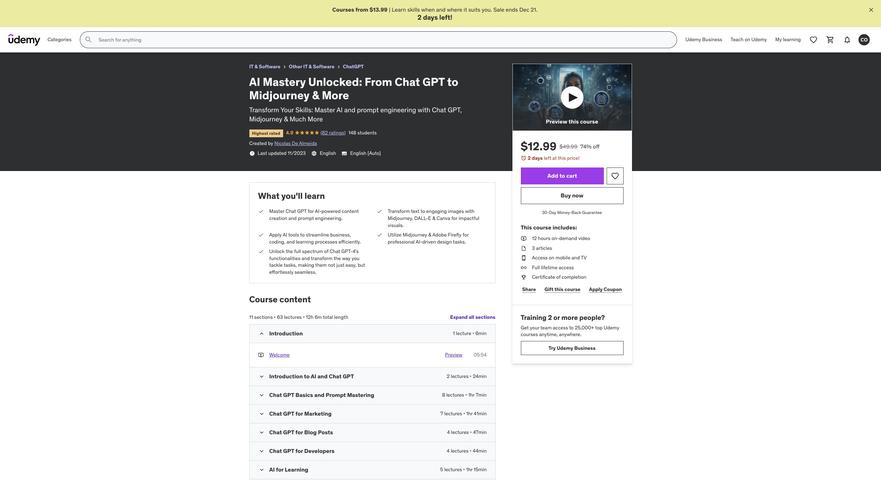 Task type: locate. For each thing, give the bounding box(es) containing it.
0 vertical spatial days
[[423, 13, 438, 22]]

midjourney inside utilize midjourney & adobe firefly for professional ai-driven design tasks.
[[403, 232, 427, 238]]

1 horizontal spatial software
[[313, 63, 335, 70]]

4 for chat gpt for blog posts
[[447, 429, 450, 435]]

preview up $12.99 $49.99 74% off
[[546, 118, 568, 125]]

apply inside apply ai tools to streamline business, coding, and learning processes efficiently.
[[269, 232, 282, 238]]

it & software
[[249, 63, 281, 70]]

1 vertical spatial the
[[334, 255, 341, 261]]

english for english [auto]
[[350, 150, 367, 156]]

xsmall image down what
[[258, 208, 264, 215]]

course language image
[[312, 151, 317, 156]]

ai- up engineering.
[[315, 208, 322, 214]]

1 vertical spatial prompt
[[298, 215, 314, 221]]

for down chat gpt for blog posts
[[296, 447, 303, 454]]

1 horizontal spatial business
[[703, 36, 723, 43]]

this up $49.99
[[569, 118, 579, 125]]

small image for chat gpt for marketing
[[258, 410, 265, 417]]

mastering
[[347, 391, 374, 398]]

xsmall image for certificate of completion
[[521, 274, 527, 281]]

wishlist image
[[810, 36, 818, 44]]

preview inside button
[[546, 118, 568, 125]]

1 vertical spatial on
[[549, 255, 555, 261]]

0 vertical spatial small image
[[258, 373, 265, 380]]

0 vertical spatial on
[[745, 36, 751, 43]]

1 introduction from the top
[[269, 330, 303, 337]]

ai inside apply ai tools to streamline business, coding, and learning processes efficiently.
[[283, 232, 287, 238]]

course for gift this course
[[565, 286, 581, 292]]

1 lecture • 6min
[[453, 330, 487, 337]]

0 horizontal spatial with
[[418, 105, 431, 114]]

xsmall image left access
[[521, 255, 527, 261]]

what
[[258, 190, 280, 201]]

0 vertical spatial apply
[[269, 232, 282, 238]]

master inside the ai mastery unlocked: from chat gpt to midjourney & more transform your skills: master ai and prompt engineering with chat gpt, midjourney & much more
[[315, 105, 335, 114]]

2 inside training 2 or more people? get your team access to 25,000+ top udemy courses anytime, anywhere.
[[548, 313, 552, 322]]

1 vertical spatial small image
[[258, 429, 265, 436]]

1 vertical spatial master
[[269, 208, 285, 214]]

0 horizontal spatial learning
[[296, 239, 314, 245]]

0 vertical spatial prompt
[[357, 105, 379, 114]]

xsmall image for access
[[521, 255, 527, 261]]

gift this course link
[[543, 282, 582, 296]]

professional
[[388, 239, 415, 245]]

ai- inside master chat gpt for ai-powered content creation and prompt engineering.
[[315, 208, 322, 214]]

small image for chat gpt basics and prompt mastering
[[258, 392, 265, 399]]

and up left!
[[436, 6, 446, 13]]

master up creation
[[269, 208, 285, 214]]

small image for chat gpt for developers
[[258, 448, 265, 455]]

12h 6m
[[306, 314, 322, 320]]

software up "mastery"
[[259, 63, 281, 70]]

chat inside unlock the full spectrum of chat gpt-4's functionalities and transform the way you tackle tasks, making them not just easy, but effortlessly seamless.
[[330, 248, 340, 255]]

streamline
[[306, 232, 329, 238]]

access inside training 2 or more people? get your team access to 25,000+ top udemy courses anytime, anywhere.
[[553, 324, 568, 331]]

sections inside expand all sections 'dropdown button'
[[476, 314, 496, 320]]

xsmall image left "unlock"
[[258, 248, 264, 255]]

for inside master chat gpt for ai-powered content creation and prompt engineering.
[[308, 208, 314, 214]]

more down skills:
[[308, 115, 323, 123]]

apply up "coding,"
[[269, 232, 282, 238]]

1 horizontal spatial transform
[[388, 208, 410, 214]]

2 vertical spatial midjourney
[[403, 232, 427, 238]]

english
[[320, 150, 336, 156], [350, 150, 367, 156]]

1 horizontal spatial the
[[334, 255, 341, 261]]

course down completion
[[565, 286, 581, 292]]

mobile
[[556, 255, 571, 261]]

• left 41min
[[464, 410, 465, 417]]

0 vertical spatial 4
[[447, 429, 450, 435]]

2 vertical spatial small image
[[258, 466, 265, 473]]

• left 7min
[[466, 392, 467, 398]]

hours
[[538, 235, 551, 241]]

0 vertical spatial of
[[324, 248, 329, 255]]

master inside master chat gpt for ai-powered content creation and prompt engineering.
[[269, 208, 285, 214]]

introduction down the '63'
[[269, 330, 303, 337]]

• left the 47min at the bottom right of page
[[470, 429, 472, 435]]

4 small image from the top
[[258, 448, 265, 455]]

1 software from the left
[[259, 63, 281, 70]]

prompt inside the ai mastery unlocked: from chat gpt to midjourney & more transform your skills: master ai and prompt engineering with chat gpt, midjourney & much more
[[357, 105, 379, 114]]

2 right alarm image
[[528, 155, 531, 161]]

xsmall image for apply
[[258, 232, 264, 239]]

148
[[349, 129, 356, 136]]

course up 74%
[[580, 118, 599, 125]]

tools
[[288, 232, 299, 238]]

content inside master chat gpt for ai-powered content creation and prompt engineering.
[[342, 208, 359, 214]]

• for chat gpt for developers
[[470, 448, 472, 454]]

access
[[559, 264, 574, 271], [553, 324, 568, 331]]

1 english from the left
[[320, 150, 336, 156]]

software up unlocked:
[[313, 63, 335, 70]]

udemy inside try udemy business link
[[557, 345, 573, 351]]

udemy business link
[[682, 31, 727, 48]]

0 vertical spatial preview
[[546, 118, 568, 125]]

1 horizontal spatial prompt
[[357, 105, 379, 114]]

midjourney up "professional"
[[403, 232, 427, 238]]

1 vertical spatial days
[[532, 155, 543, 161]]

categories
[[48, 36, 72, 43]]

• left the 15min
[[463, 466, 465, 473]]

0 horizontal spatial business
[[575, 345, 596, 351]]

1 vertical spatial introduction
[[269, 373, 303, 380]]

transform left the your
[[249, 105, 279, 114]]

udemy inside training 2 or more people? get your team access to 25,000+ top udemy courses anytime, anywhere.
[[604, 324, 620, 331]]

& inside transform text to engaging images with midjourney, dall-e & canva for impactful visuals.
[[433, 215, 436, 221]]

xsmall image left 'full'
[[521, 264, 527, 271]]

visuals.
[[388, 222, 404, 228]]

and
[[436, 6, 446, 13], [344, 105, 356, 114], [289, 215, 297, 221], [287, 239, 295, 245], [572, 255, 580, 261], [302, 255, 310, 261], [318, 373, 328, 380], [315, 391, 325, 398]]

expand all sections
[[450, 314, 496, 320]]

business left the teach
[[703, 36, 723, 43]]

with inside transform text to engaging images with midjourney, dall-e & canva for impactful visuals.
[[465, 208, 475, 214]]

0 vertical spatial master
[[315, 105, 335, 114]]

access down or
[[553, 324, 568, 331]]

xsmall image up share
[[521, 274, 527, 281]]

2 left or
[[548, 313, 552, 322]]

0 vertical spatial with
[[418, 105, 431, 114]]

master
[[315, 105, 335, 114], [269, 208, 285, 214]]

0 vertical spatial business
[[703, 36, 723, 43]]

dec
[[520, 6, 530, 13]]

1 horizontal spatial of
[[557, 274, 561, 280]]

chat left basics
[[269, 391, 282, 398]]

0 vertical spatial introduction
[[269, 330, 303, 337]]

2 inside courses from $13.99 | learn skills when and where it suits you. sale ends dec 21. 2 days left!
[[418, 13, 422, 22]]

prompt
[[357, 105, 379, 114], [298, 215, 314, 221]]

and down tools
[[287, 239, 295, 245]]

2 4 from the top
[[447, 448, 450, 454]]

2 down skills
[[418, 13, 422, 22]]

1 horizontal spatial content
[[342, 208, 359, 214]]

gpt inside master chat gpt for ai-powered content creation and prompt engineering.
[[297, 208, 307, 214]]

teach on udemy link
[[727, 31, 772, 48]]

1 horizontal spatial it
[[303, 63, 308, 70]]

and inside unlock the full spectrum of chat gpt-4's functionalities and transform the way you tackle tasks, making them not just easy, but effortlessly seamless.
[[302, 255, 310, 261]]

teach on udemy
[[731, 36, 767, 43]]

sections right 11
[[254, 314, 273, 320]]

chat down chat gpt for marketing
[[269, 429, 282, 436]]

lectures down 7 lectures • 1hr 41min
[[451, 429, 469, 435]]

xsmall image for master
[[258, 208, 264, 215]]

1 4 from the top
[[447, 429, 450, 435]]

this right gift
[[555, 286, 564, 292]]

to inside the ai mastery unlocked: from chat gpt to midjourney & more transform your skills: master ai and prompt engineering with chat gpt, midjourney & much more
[[447, 75, 459, 89]]

learning inside apply ai tools to streamline business, coding, and learning processes efficiently.
[[296, 239, 314, 245]]

2 introduction from the top
[[269, 373, 303, 380]]

unlock
[[269, 248, 285, 255]]

software inside it & software link
[[259, 63, 281, 70]]

0 horizontal spatial transform
[[249, 105, 279, 114]]

2 english from the left
[[350, 150, 367, 156]]

this for gift
[[555, 286, 564, 292]]

xsmall image left 12
[[521, 235, 527, 242]]

chat up chat gpt for blog posts
[[269, 410, 282, 417]]

0 horizontal spatial of
[[324, 248, 329, 255]]

0 horizontal spatial on
[[549, 255, 555, 261]]

price!
[[568, 155, 580, 161]]

the left full
[[286, 248, 293, 255]]

sale
[[494, 6, 505, 13]]

powered
[[322, 208, 341, 214]]

1hr left 41min
[[467, 410, 473, 417]]

3 small image from the top
[[258, 410, 265, 417]]

team
[[541, 324, 552, 331]]

notifications image
[[844, 36, 852, 44]]

(82
[[321, 129, 328, 136]]

learn
[[392, 6, 406, 13]]

dall-
[[415, 215, 428, 221]]

midjourney up highest rated on the left top of page
[[249, 115, 282, 123]]

transform up midjourney,
[[388, 208, 410, 214]]

to right tools
[[300, 232, 305, 238]]

0 horizontal spatial ai-
[[315, 208, 322, 214]]

2 vertical spatial this
[[555, 286, 564, 292]]

and right creation
[[289, 215, 297, 221]]

1 horizontal spatial sections
[[476, 314, 496, 320]]

11
[[249, 314, 253, 320]]

1 vertical spatial 4
[[447, 448, 450, 454]]

0 horizontal spatial prompt
[[298, 215, 314, 221]]

0 vertical spatial content
[[342, 208, 359, 214]]

this right at
[[558, 155, 566, 161]]

you.
[[482, 6, 492, 13]]

1 vertical spatial business
[[575, 345, 596, 351]]

11 sections • 63 lectures • 12h 6m total length
[[249, 314, 348, 320]]

0 horizontal spatial content
[[280, 294, 311, 305]]

1 horizontal spatial days
[[532, 155, 543, 161]]

4 down 7 lectures • 1hr 41min
[[447, 429, 450, 435]]

for down images
[[452, 215, 458, 221]]

with right engineering
[[418, 105, 431, 114]]

lectures up '5 lectures • 1hr 15min'
[[451, 448, 469, 454]]

5
[[440, 466, 443, 473]]

xsmall image left utilize
[[377, 232, 382, 239]]

and up 148
[[344, 105, 356, 114]]

apply inside button
[[589, 286, 603, 292]]

1 horizontal spatial with
[[465, 208, 475, 214]]

• for introduction to ai and chat gpt
[[470, 373, 472, 379]]

0 vertical spatial course
[[580, 118, 599, 125]]

days down the when
[[423, 13, 438, 22]]

you
[[352, 255, 360, 261]]

xsmall image left 3
[[521, 245, 527, 252]]

• for chat gpt for blog posts
[[470, 429, 472, 435]]

0 vertical spatial transform
[[249, 105, 279, 114]]

length
[[334, 314, 348, 320]]

it & software link
[[249, 62, 281, 71]]

1 vertical spatial preview
[[445, 352, 463, 358]]

prompt up streamline
[[298, 215, 314, 221]]

xsmall image left last
[[249, 151, 255, 156]]

1 vertical spatial of
[[557, 274, 561, 280]]

unlock the full spectrum of chat gpt-4's functionalities and transform the way you tackle tasks, making them not just easy, but effortlessly seamless.
[[269, 248, 365, 275]]

1 horizontal spatial on
[[745, 36, 751, 43]]

0 horizontal spatial it
[[249, 63, 254, 70]]

lectures for chat gpt basics and prompt mastering
[[447, 392, 464, 398]]

1 horizontal spatial apply
[[589, 286, 603, 292]]

learning up full
[[296, 239, 314, 245]]

to inside button
[[560, 172, 565, 179]]

lectures right '8'
[[447, 392, 464, 398]]

0 horizontal spatial apply
[[269, 232, 282, 238]]

try
[[549, 345, 556, 351]]

introduction down welcome button
[[269, 373, 303, 380]]

creation
[[269, 215, 287, 221]]

0 vertical spatial learning
[[784, 36, 801, 43]]

lectures
[[284, 314, 302, 320], [451, 373, 469, 379], [447, 392, 464, 398], [445, 410, 462, 417], [451, 429, 469, 435], [451, 448, 469, 454], [445, 466, 462, 473]]

• left 6min
[[473, 330, 475, 337]]

0 vertical spatial the
[[286, 248, 293, 255]]

on for teach
[[745, 36, 751, 43]]

to up anywhere. in the bottom right of the page
[[569, 324, 574, 331]]

0 horizontal spatial preview
[[445, 352, 463, 358]]

lectures for chat gpt for developers
[[451, 448, 469, 454]]

for inside utilize midjourney & adobe firefly for professional ai-driven design tasks.
[[463, 232, 469, 238]]

1 vertical spatial course
[[534, 224, 552, 231]]

3 small image from the top
[[258, 466, 265, 473]]

of down full lifetime access
[[557, 274, 561, 280]]

left!
[[440, 13, 453, 22]]

for up tasks.
[[463, 232, 469, 238]]

sections right "all"
[[476, 314, 496, 320]]

on for access
[[549, 255, 555, 261]]

0 horizontal spatial english
[[320, 150, 336, 156]]

|
[[389, 6, 391, 13]]

udemy image
[[8, 34, 40, 46]]

gift
[[545, 286, 554, 292]]

to left 'cart' at the top right of page
[[560, 172, 565, 179]]

0 vertical spatial this
[[569, 118, 579, 125]]

e
[[428, 215, 431, 221]]

english right closed captions image
[[350, 150, 367, 156]]

74%
[[581, 143, 592, 150]]

1 vertical spatial access
[[553, 324, 568, 331]]

suits
[[469, 6, 481, 13]]

for left blog
[[296, 429, 303, 436]]

0 vertical spatial 1hr
[[469, 392, 475, 398]]

lectures for ai for learning
[[445, 466, 462, 473]]

7min
[[476, 392, 487, 398]]

highest rated
[[252, 131, 280, 136]]

1 small image from the top
[[258, 330, 265, 337]]

1 horizontal spatial master
[[315, 105, 335, 114]]

chat left gpt,
[[432, 105, 446, 114]]

for left "learning"
[[276, 466, 284, 473]]

udemy inside teach on udemy link
[[752, 36, 767, 43]]

1 vertical spatial content
[[280, 294, 311, 305]]

1 horizontal spatial ai-
[[416, 239, 423, 245]]

xsmall image left midjourney,
[[377, 208, 382, 215]]

cart
[[567, 172, 577, 179]]

sections
[[254, 314, 273, 320], [476, 314, 496, 320]]

• left 12h 6m
[[303, 314, 305, 320]]

tv
[[581, 255, 587, 261]]

chat up creation
[[286, 208, 296, 214]]

days inside courses from $13.99 | learn skills when and where it suits you. sale ends dec 21. 2 days left!
[[423, 13, 438, 22]]

with inside the ai mastery unlocked: from chat gpt to midjourney & more transform your skills: master ai and prompt engineering with chat gpt, midjourney & much more
[[418, 105, 431, 114]]

prompt up students
[[357, 105, 379, 114]]

it
[[249, 63, 254, 70], [303, 63, 308, 70]]

0 horizontal spatial software
[[259, 63, 281, 70]]

add to cart button
[[521, 168, 604, 184]]

xsmall image for last
[[249, 151, 255, 156]]

days
[[423, 13, 438, 22], [532, 155, 543, 161]]

with up impactful
[[465, 208, 475, 214]]

0 vertical spatial ai-
[[315, 208, 322, 214]]

2 small image from the top
[[258, 429, 265, 436]]

this inside button
[[569, 118, 579, 125]]

• for chat gpt basics and prompt mastering
[[466, 392, 467, 398]]

2 vertical spatial 1hr
[[466, 466, 473, 473]]

lectures for chat gpt for blog posts
[[451, 429, 469, 435]]

full
[[532, 264, 540, 271]]

includes:
[[553, 224, 577, 231]]

introduction for introduction
[[269, 330, 303, 337]]

&
[[255, 63, 258, 70], [309, 63, 312, 70], [312, 88, 319, 103], [284, 115, 288, 123], [433, 215, 436, 221], [429, 232, 432, 238]]

• left 44min
[[470, 448, 472, 454]]

2 small image from the top
[[258, 392, 265, 399]]

1hr for marketing
[[467, 410, 473, 417]]

44min
[[473, 448, 487, 454]]

last updated 11/2023
[[258, 150, 306, 156]]

xsmall image
[[282, 64, 288, 70], [336, 64, 342, 70], [377, 208, 382, 215], [377, 232, 382, 239], [258, 248, 264, 255], [521, 264, 527, 271], [521, 274, 527, 281]]

1 vertical spatial midjourney
[[249, 115, 282, 123]]

access
[[532, 255, 548, 261]]

chat up prompt
[[329, 373, 342, 380]]

chat gpt basics and prompt mastering
[[269, 391, 374, 398]]

almeida
[[299, 140, 317, 147]]

2 vertical spatial course
[[565, 286, 581, 292]]

days left left
[[532, 155, 543, 161]]

co
[[861, 37, 868, 43]]

1 vertical spatial learning
[[296, 239, 314, 245]]

content up 11 sections • 63 lectures • 12h 6m total length
[[280, 294, 311, 305]]

and right basics
[[315, 391, 325, 398]]

canva
[[437, 215, 450, 221]]

1 vertical spatial 1hr
[[467, 410, 473, 417]]

7 lectures • 1hr 41min
[[441, 410, 487, 417]]

firefly
[[448, 232, 462, 238]]

0 horizontal spatial master
[[269, 208, 285, 214]]

preview for preview
[[445, 352, 463, 358]]

master right skills:
[[315, 105, 335, 114]]

1hr left 7min
[[469, 392, 475, 398]]

0 horizontal spatial the
[[286, 248, 293, 255]]

1 small image from the top
[[258, 373, 265, 380]]

small image for ai
[[258, 466, 265, 473]]

xsmall image
[[249, 151, 255, 156], [258, 208, 264, 215], [258, 232, 264, 239], [521, 235, 527, 242], [521, 245, 527, 252], [521, 255, 527, 261], [258, 352, 264, 359]]

lectures up 8 lectures • 1hr 7min
[[451, 373, 469, 379]]

8
[[442, 392, 445, 398]]

xsmall image left "coding,"
[[258, 232, 264, 239]]

the up just
[[334, 255, 341, 261]]

de
[[292, 140, 298, 147]]

course inside gift this course link
[[565, 286, 581, 292]]

midjourney up the your
[[249, 88, 310, 103]]

1 vertical spatial apply
[[589, 286, 603, 292]]

small image
[[258, 373, 265, 380], [258, 429, 265, 436], [258, 466, 265, 473]]

and inside master chat gpt for ai-powered content creation and prompt engineering.
[[289, 215, 297, 221]]

adobe
[[433, 232, 447, 238]]

design
[[437, 239, 452, 245]]

udemy inside udemy business link
[[686, 36, 701, 43]]

• for ai for learning
[[463, 466, 465, 473]]

1 horizontal spatial english
[[350, 150, 367, 156]]

on-
[[552, 235, 559, 241]]

course inside preview this course button
[[580, 118, 599, 125]]

english right course language icon
[[320, 150, 336, 156]]

content right powered
[[342, 208, 359, 214]]

business down anywhere. in the bottom right of the page
[[575, 345, 596, 351]]

4
[[447, 429, 450, 435], [447, 448, 450, 454]]

0 horizontal spatial days
[[423, 13, 438, 22]]

small image
[[258, 330, 265, 337], [258, 392, 265, 399], [258, 410, 265, 417], [258, 448, 265, 455]]

transform
[[311, 255, 333, 261]]

to up gpt,
[[447, 75, 459, 89]]

1 vertical spatial ai-
[[416, 239, 423, 245]]

business inside try udemy business link
[[575, 345, 596, 351]]

2 software from the left
[[313, 63, 335, 70]]

preview down the 1
[[445, 352, 463, 358]]

1 horizontal spatial preview
[[546, 118, 568, 125]]

1 vertical spatial transform
[[388, 208, 410, 214]]

ai left tools
[[283, 232, 287, 238]]

business inside udemy business link
[[703, 36, 723, 43]]

1 vertical spatial with
[[465, 208, 475, 214]]

course up hours
[[534, 224, 552, 231]]

1 vertical spatial this
[[558, 155, 566, 161]]

processes
[[315, 239, 338, 245]]

tackle
[[269, 262, 283, 268]]



Task type: vqa. For each thing, say whether or not it's contained in the screenshot.
of inside the Unlock the full spectrum of Chat GPT-4's functionalities and transform the way you tackle tasks, making them not just easy, but effortlessly seamless.
yes



Task type: describe. For each thing, give the bounding box(es) containing it.
access on mobile and tv
[[532, 255, 587, 261]]

0 vertical spatial midjourney
[[249, 88, 310, 103]]

4.9
[[286, 129, 294, 136]]

ai down it & software link
[[249, 75, 260, 89]]

1 it from the left
[[249, 63, 254, 70]]

xsmall image left chatgpt link
[[336, 64, 342, 70]]

5 lectures • 1hr 15min
[[440, 466, 487, 473]]

wishlist image
[[611, 172, 620, 180]]

off
[[593, 143, 600, 150]]

ai up the chat gpt basics and prompt mastering
[[311, 373, 316, 380]]

course
[[249, 294, 278, 305]]

chat gpt for developers
[[269, 447, 335, 454]]

top
[[596, 324, 603, 331]]

• for chat gpt for marketing
[[464, 410, 465, 417]]

lectures for chat gpt for marketing
[[445, 410, 462, 417]]

Search for anything text field
[[97, 34, 669, 46]]

• left the '63'
[[274, 314, 276, 320]]

highest
[[252, 131, 268, 136]]

english [auto]
[[350, 150, 381, 156]]

ai up "ratings)" in the left top of the page
[[337, 105, 343, 114]]

xsmall image left welcome button
[[258, 352, 264, 359]]

xsmall image for utilize midjourney & adobe firefly for professional ai-driven design tasks.
[[377, 232, 382, 239]]

to inside transform text to engaging images with midjourney, dall-e & canva for impactful visuals.
[[421, 208, 425, 214]]

apply coupon
[[589, 286, 622, 292]]

udemy business
[[686, 36, 723, 43]]

& inside other it & software link
[[309, 63, 312, 70]]

transform inside transform text to engaging images with midjourney, dall-e & canva for impactful visuals.
[[388, 208, 410, 214]]

just
[[337, 262, 345, 268]]

ai for learning
[[269, 466, 308, 473]]

learning
[[285, 466, 308, 473]]

at
[[553, 155, 557, 161]]

preview this course button
[[513, 64, 632, 131]]

1 vertical spatial more
[[308, 115, 323, 123]]

close image
[[868, 6, 875, 13]]

xsmall image for 3
[[521, 245, 527, 252]]

you'll
[[282, 190, 303, 201]]

gpt-
[[342, 248, 353, 255]]

gpt,
[[448, 105, 462, 114]]

expand all sections button
[[450, 310, 496, 324]]

and inside courses from $13.99 | learn skills when and where it suits you. sale ends dec 21. 2 days left!
[[436, 6, 446, 13]]

learn
[[305, 190, 325, 201]]

this for preview
[[569, 118, 579, 125]]

co link
[[856, 31, 873, 48]]

apply for apply ai tools to streamline business, coding, and learning processes efficiently.
[[269, 232, 282, 238]]

and inside the ai mastery unlocked: from chat gpt to midjourney & more transform your skills: master ai and prompt engineering with chat gpt, midjourney & much more
[[344, 105, 356, 114]]

small image for introduction
[[258, 330, 265, 337]]

driven
[[423, 239, 436, 245]]

transform inside the ai mastery unlocked: from chat gpt to midjourney & more transform your skills: master ai and prompt engineering with chat gpt, midjourney & much more
[[249, 105, 279, 114]]

impactful
[[459, 215, 480, 221]]

unlocked:
[[309, 75, 362, 89]]

seamless.
[[295, 269, 317, 275]]

prompt
[[326, 391, 346, 398]]

training 2 or more people? get your team access to 25,000+ top udemy courses anytime, anywhere.
[[521, 313, 620, 338]]

utilize
[[388, 232, 402, 238]]

30-
[[542, 210, 549, 215]]

2 up 8 lectures • 1hr 7min
[[447, 373, 450, 379]]

05:54
[[474, 352, 487, 358]]

images
[[448, 208, 464, 214]]

of inside unlock the full spectrum of chat gpt-4's functionalities and transform the way you tackle tasks, making them not just easy, but effortlessly seamless.
[[324, 248, 329, 255]]

apply coupon button
[[588, 282, 624, 296]]

try udemy business link
[[521, 341, 624, 355]]

my
[[776, 36, 782, 43]]

chatgpt
[[343, 63, 364, 70]]

ai- inside utilize midjourney & adobe firefly for professional ai-driven design tasks.
[[416, 239, 423, 245]]

course content
[[249, 294, 311, 305]]

& inside utilize midjourney & adobe firefly for professional ai-driven design tasks.
[[429, 232, 432, 238]]

4's
[[353, 248, 359, 255]]

• for introduction
[[473, 330, 475, 337]]

xsmall image for unlock the full spectrum of chat gpt-4's functionalities and transform the way you tackle tasks, making them not just easy, but effortlessly seamless.
[[258, 248, 264, 255]]

8 lectures • 1hr 7min
[[442, 392, 487, 398]]

making
[[298, 262, 314, 268]]

completion
[[562, 274, 587, 280]]

2 days left at this price!
[[528, 155, 580, 161]]

small image for chat
[[258, 429, 265, 436]]

teach
[[731, 36, 744, 43]]

gpt inside the ai mastery unlocked: from chat gpt to midjourney & more transform your skills: master ai and prompt engineering with chat gpt, midjourney & much more
[[423, 75, 445, 89]]

0 vertical spatial access
[[559, 264, 574, 271]]

alarm image
[[521, 155, 527, 161]]

courses from $13.99 | learn skills when and where it suits you. sale ends dec 21. 2 days left!
[[333, 6, 538, 22]]

effortlessly
[[269, 269, 294, 275]]

chat gpt for blog posts
[[269, 429, 333, 436]]

and up the chat gpt basics and prompt mastering
[[318, 373, 328, 380]]

7
[[441, 410, 443, 417]]

lectures for introduction to ai and chat gpt
[[451, 373, 469, 379]]

last
[[258, 150, 267, 156]]

ai left "learning"
[[269, 466, 275, 473]]

mastery
[[263, 75, 306, 89]]

english for english
[[320, 150, 336, 156]]

lectures right the '63'
[[284, 314, 302, 320]]

try udemy business
[[549, 345, 596, 351]]

full
[[294, 248, 301, 255]]

apply for apply coupon
[[589, 286, 603, 292]]

introduction for introduction to ai and chat gpt
[[269, 373, 303, 380]]

to up basics
[[304, 373, 310, 380]]

lifetime
[[541, 264, 558, 271]]

gift this course
[[545, 286, 581, 292]]

my learning link
[[772, 31, 806, 48]]

them
[[315, 262, 327, 268]]

chat right from
[[395, 75, 420, 89]]

0 vertical spatial more
[[322, 88, 349, 103]]

categories button
[[43, 31, 76, 48]]

1
[[453, 330, 455, 337]]

coupon
[[604, 286, 622, 292]]

to inside training 2 or more people? get your team access to 25,000+ top udemy courses anytime, anywhere.
[[569, 324, 574, 331]]

lecture
[[456, 330, 472, 337]]

3 articles
[[532, 245, 553, 251]]

buy
[[561, 192, 571, 199]]

xsmall image left other
[[282, 64, 288, 70]]

0 horizontal spatial sections
[[254, 314, 273, 320]]

and left tv
[[572, 255, 580, 261]]

introduction to ai and chat gpt
[[269, 373, 354, 380]]

courses
[[521, 331, 538, 338]]

from
[[365, 75, 392, 89]]

for left marketing
[[296, 410, 303, 417]]

15min
[[474, 466, 487, 473]]

xsmall image for full lifetime access
[[521, 264, 527, 271]]

closed captions image
[[342, 151, 348, 156]]

prompt inside master chat gpt for ai-powered content creation and prompt engineering.
[[298, 215, 314, 221]]

efficiently.
[[339, 239, 361, 245]]

$49.99
[[560, 143, 578, 150]]

full lifetime access
[[532, 264, 574, 271]]

$13.99
[[370, 6, 388, 13]]

day
[[549, 210, 557, 215]]

chat up ai for learning
[[269, 447, 282, 454]]

by
[[268, 140, 273, 147]]

2 it from the left
[[303, 63, 308, 70]]

1 horizontal spatial learning
[[784, 36, 801, 43]]

for inside transform text to engaging images with midjourney, dall-e & canva for impactful visuals.
[[452, 215, 458, 221]]

xsmall image for 12
[[521, 235, 527, 242]]

shopping cart with 0 items image
[[827, 36, 835, 44]]

from
[[356, 6, 368, 13]]

your
[[281, 105, 294, 114]]

small image for introduction
[[258, 373, 265, 380]]

welcome button
[[269, 352, 290, 359]]

1hr for and
[[469, 392, 475, 398]]

welcome
[[269, 352, 290, 358]]

to inside apply ai tools to streamline business, coding, and learning processes efficiently.
[[300, 232, 305, 238]]

and inside apply ai tools to streamline business, coding, and learning processes efficiently.
[[287, 239, 295, 245]]

transform text to engaging images with midjourney, dall-e & canva for impactful visuals.
[[388, 208, 480, 228]]

& inside it & software link
[[255, 63, 258, 70]]

course for preview this course
[[580, 118, 599, 125]]

blog
[[304, 429, 317, 436]]

guarantee
[[583, 210, 602, 215]]

tasks.
[[453, 239, 466, 245]]

this course includes:
[[521, 224, 577, 231]]

easy,
[[346, 262, 357, 268]]

software inside other it & software link
[[313, 63, 335, 70]]

11/2023
[[288, 150, 306, 156]]

way
[[342, 255, 351, 261]]

created by nicolas de almeida
[[249, 140, 317, 147]]

xsmall image for transform text to engaging images with midjourney, dall-e & canva for impactful visuals.
[[377, 208, 382, 215]]

preview for preview this course
[[546, 118, 568, 125]]

chat inside master chat gpt for ai-powered content creation and prompt engineering.
[[286, 208, 296, 214]]

demand
[[559, 235, 577, 241]]

21.
[[531, 6, 538, 13]]

submit search image
[[85, 36, 93, 44]]

4 for chat gpt for developers
[[447, 448, 450, 454]]

rated
[[269, 131, 280, 136]]



